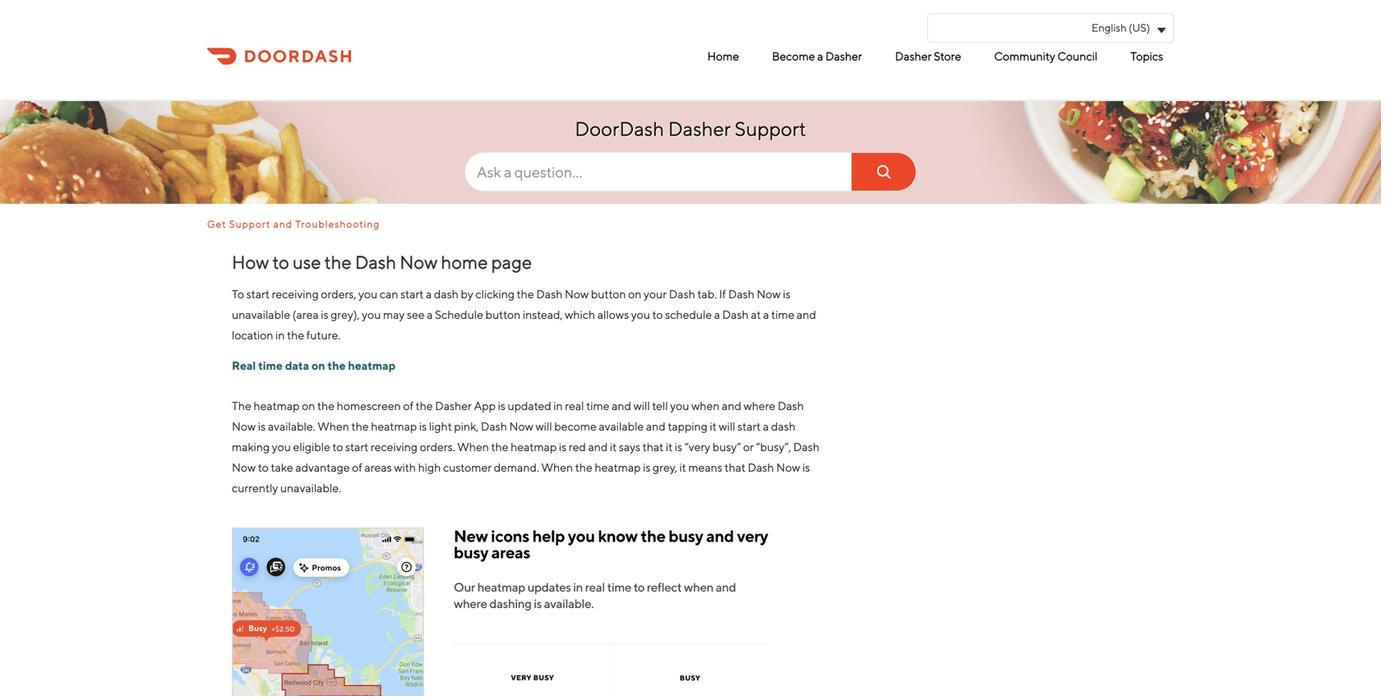 Task type: describe. For each thing, give the bounding box(es) containing it.
1 vertical spatial button
[[486, 308, 521, 321]]

it down when
[[710, 420, 717, 433]]

dash up instead,
[[536, 287, 563, 301]]

on inside the heatmap on the homescreen of the dasher app is updated in real time and will tell you when and where dash now is available. when the heatmap is light pink, dash now will become available and tapping it will start a dash making you eligible to start receiving orders. when the heatmap is red and it says that it is "very busy" or "busy", dash now to take advantage of areas with high customer demand. when the heatmap is grey, it means that dash now is currently unavailable.
[[302, 399, 315, 413]]

get
[[207, 218, 227, 230]]

doordash dasher support
[[575, 117, 806, 141]]

to up advantage
[[333, 440, 343, 454]]

start up areas
[[345, 440, 369, 454]]

dasher store link
[[891, 43, 966, 70]]

heatmap up the homescreen
[[348, 359, 396, 372]]

now down updated
[[509, 420, 533, 433]]

user-added image image
[[232, 528, 769, 696]]

can
[[380, 287, 398, 301]]

the right use
[[324, 252, 352, 273]]

future.
[[307, 328, 341, 342]]

tab.
[[698, 287, 717, 301]]

dash left at
[[722, 308, 749, 321]]

to inside to start receiving orders, you can start a dash by clicking the dash now button on your dash tab. if dash now is unavailable (area is grey), you may see a schedule button instead, which allows you to schedule a dash at a time and location in the future.
[[653, 308, 663, 321]]

app
[[474, 399, 496, 413]]

use
[[293, 252, 321, 273]]

get support and troubleshooting link
[[207, 218, 387, 230]]

to
[[232, 287, 244, 301]]

heatmap down says at the left bottom of the page
[[595, 461, 641, 474]]

heatmap up available.
[[254, 399, 300, 413]]

see
[[407, 308, 425, 321]]

dasher inside the heatmap on the homescreen of the dasher app is updated in real time and will tell you when and where dash now is available. when the heatmap is light pink, dash now will become available and tapping it will start a dash making you eligible to start receiving orders. when the heatmap is red and it says that it is "very busy" or "busy", dash now to take advantage of areas with high customer demand. when the heatmap is grey, it means that dash now is currently unavailable.
[[435, 399, 472, 413]]

schedule
[[435, 308, 483, 321]]

now down "busy",
[[776, 461, 800, 474]]

community council
[[994, 49, 1098, 63]]

now down the
[[232, 420, 256, 433]]

doordash
[[575, 117, 665, 141]]

dasher help home image
[[207, 46, 351, 67]]

1 vertical spatial that
[[725, 461, 746, 474]]

it left says at the left bottom of the page
[[610, 440, 617, 454]]

dasher up ask a question... "text field"
[[668, 117, 731, 141]]

it right grey,
[[680, 461, 686, 474]]

community
[[994, 49, 1056, 63]]

become a dasher
[[772, 49, 862, 63]]

the down (area
[[287, 328, 304, 342]]

where
[[744, 399, 776, 413]]

heatmap down the homescreen
[[371, 420, 417, 433]]

by
[[461, 287, 473, 301]]

when
[[692, 399, 720, 413]]

dash up "schedule"
[[669, 287, 695, 301]]

you up 'take'
[[272, 440, 291, 454]]

home link
[[703, 43, 743, 70]]

the down future.
[[328, 359, 346, 372]]

real
[[232, 359, 256, 372]]

orders.
[[420, 440, 455, 454]]

available.
[[268, 420, 315, 433]]

troubleshooting
[[295, 218, 380, 230]]

topics
[[1131, 49, 1163, 63]]

a right at
[[763, 308, 769, 321]]

or
[[743, 440, 754, 454]]

the down the red
[[575, 461, 593, 474]]

homescreen
[[337, 399, 401, 413]]

making
[[232, 440, 270, 454]]

(area
[[293, 308, 319, 321]]

and inside to start receiving orders, you can start a dash by clicking the dash now button on your dash tab. if dash now is unavailable (area is grey), you may see a schedule button instead, which allows you to schedule a dash at a time and location in the future.
[[797, 308, 816, 321]]

0 vertical spatial support
[[735, 117, 806, 141]]

and right when
[[722, 399, 742, 413]]

says
[[619, 440, 641, 454]]

how to use the dash now home page
[[232, 252, 532, 273]]

may
[[383, 308, 405, 321]]

and up 'available'
[[612, 399, 631, 413]]

schedule
[[665, 308, 712, 321]]

and down "tell"
[[646, 420, 666, 433]]

become
[[772, 49, 815, 63]]

dash right "busy",
[[793, 440, 820, 454]]

a inside become a dasher link
[[817, 49, 823, 63]]

the down the homescreen
[[352, 420, 369, 433]]

0 horizontal spatial will
[[536, 420, 552, 433]]

dash up the can
[[355, 252, 396, 273]]

dash right where
[[778, 399, 804, 413]]

receiving inside the heatmap on the homescreen of the dasher app is updated in real time and will tell you when and where dash now is available. when the heatmap is light pink, dash now will become available and tapping it will start a dash making you eligible to start receiving orders. when the heatmap is red and it says that it is "very busy" or "busy", dash now to take advantage of areas with high customer demand. when the heatmap is grey, it means that dash now is currently unavailable.
[[371, 440, 418, 454]]

0 vertical spatial of
[[403, 399, 414, 413]]

1 horizontal spatial button
[[591, 287, 626, 301]]

how
[[232, 252, 269, 273]]

store
[[934, 49, 961, 63]]

which
[[565, 308, 595, 321]]

a inside the heatmap on the homescreen of the dasher app is updated in real time and will tell you when and where dash now is available. when the heatmap is light pink, dash now will become available and tapping it will start a dash making you eligible to start receiving orders. when the heatmap is red and it says that it is "very busy" or "busy", dash now to take advantage of areas with high customer demand. when the heatmap is grey, it means that dash now is currently unavailable.
[[763, 420, 769, 433]]

become
[[554, 420, 597, 433]]

topics link
[[1127, 43, 1168, 70]]

dash inside the heatmap on the homescreen of the dasher app is updated in real time and will tell you when and where dash now is available. when the heatmap is light pink, dash now will become available and tapping it will start a dash making you eligible to start receiving orders. when the heatmap is red and it says that it is "very busy" or "busy", dash now to take advantage of areas with high customer demand. when the heatmap is grey, it means that dash now is currently unavailable.
[[771, 420, 796, 433]]

start up see
[[400, 287, 424, 301]]

eligible
[[293, 440, 330, 454]]

now up which
[[565, 287, 589, 301]]

dash inside to start receiving orders, you can start a dash by clicking the dash now button on your dash tab. if dash now is unavailable (area is grey), you may see a schedule button instead, which allows you to schedule a dash at a time and location in the future.
[[434, 287, 459, 301]]

1 vertical spatial of
[[352, 461, 362, 474]]

the
[[232, 399, 251, 413]]

busy"
[[713, 440, 741, 454]]

2 horizontal spatial will
[[719, 420, 735, 433]]

the up instead,
[[517, 287, 534, 301]]

a left by
[[426, 287, 432, 301]]

council
[[1058, 49, 1098, 63]]

(us)
[[1129, 21, 1150, 34]]

menu containing home
[[460, 43, 1168, 70]]

high
[[418, 461, 441, 474]]

a right see
[[427, 308, 433, 321]]

unavailable
[[232, 308, 290, 321]]

1 vertical spatial support
[[229, 218, 271, 230]]

start right "to"
[[246, 287, 270, 301]]

with
[[394, 461, 416, 474]]



Task type: locate. For each thing, give the bounding box(es) containing it.
1 horizontal spatial when
[[457, 440, 489, 454]]

and right at
[[797, 308, 816, 321]]

will up "busy""
[[719, 420, 735, 433]]

2 horizontal spatial when
[[541, 461, 573, 474]]

you left the may
[[362, 308, 381, 321]]

0 horizontal spatial in
[[276, 328, 285, 342]]

button down clicking
[[486, 308, 521, 321]]

receiving inside to start receiving orders, you can start a dash by clicking the dash now button on your dash tab. if dash now is unavailable (area is grey), you may see a schedule button instead, which allows you to schedule a dash at a time and location in the future.
[[272, 287, 319, 301]]

it
[[710, 420, 717, 433], [610, 440, 617, 454], [666, 440, 673, 454], [680, 461, 686, 474]]

means
[[689, 461, 723, 474]]

and up use
[[273, 218, 293, 230]]

1 vertical spatial on
[[312, 359, 325, 372]]

to left 'take'
[[258, 461, 269, 474]]

receiving
[[272, 287, 319, 301], [371, 440, 418, 454]]

heatmap
[[348, 359, 396, 372], [254, 399, 300, 413], [371, 420, 417, 433], [511, 440, 557, 454], [595, 461, 641, 474]]

0 vertical spatial that
[[643, 440, 664, 454]]

grey,
[[653, 461, 677, 474]]

to down your
[[653, 308, 663, 321]]

1 horizontal spatial in
[[554, 399, 563, 413]]

1 vertical spatial dash
[[771, 420, 796, 433]]

home
[[441, 252, 488, 273]]

if
[[719, 287, 726, 301]]

instead,
[[523, 308, 563, 321]]

that right says at the left bottom of the page
[[643, 440, 664, 454]]

when up customer
[[457, 440, 489, 454]]

heatmap up demand.
[[511, 440, 557, 454]]

when
[[318, 420, 349, 433], [457, 440, 489, 454], [541, 461, 573, 474]]

you right "tell"
[[670, 399, 689, 413]]

and
[[273, 218, 293, 230], [797, 308, 816, 321], [612, 399, 631, 413], [722, 399, 742, 413], [646, 420, 666, 433], [588, 440, 608, 454]]

1 vertical spatial time
[[258, 359, 283, 372]]

home
[[708, 49, 739, 63]]

dash
[[355, 252, 396, 273], [536, 287, 563, 301], [669, 287, 695, 301], [728, 287, 755, 301], [722, 308, 749, 321], [778, 399, 804, 413], [481, 420, 507, 433], [793, 440, 820, 454], [748, 461, 774, 474]]

in inside the heatmap on the homescreen of the dasher app is updated in real time and will tell you when and where dash now is available. when the heatmap is light pink, dash now will become available and tapping it will start a dash making you eligible to start receiving orders. when the heatmap is red and it says that it is "very busy" or "busy", dash now to take advantage of areas with high customer demand. when the heatmap is grey, it means that dash now is currently unavailable.
[[554, 399, 563, 413]]

the down real time data on the heatmap at bottom
[[317, 399, 335, 413]]

0 horizontal spatial button
[[486, 308, 521, 321]]

a
[[817, 49, 823, 63], [426, 287, 432, 301], [427, 308, 433, 321], [714, 308, 720, 321], [763, 308, 769, 321], [763, 420, 769, 433]]

in left the real
[[554, 399, 563, 413]]

available
[[599, 420, 644, 433]]

dash left by
[[434, 287, 459, 301]]

on left your
[[628, 287, 642, 301]]

a right become
[[817, 49, 823, 63]]

dash down or
[[748, 461, 774, 474]]

dasher up light
[[435, 399, 472, 413]]

2 vertical spatial when
[[541, 461, 573, 474]]

1 horizontal spatial that
[[725, 461, 746, 474]]

the up demand.
[[491, 440, 509, 454]]

the heatmap on the homescreen of the dasher app is updated in real time and will tell you when and where dash now is available. when the heatmap is light pink, dash now will become available and tapping it will start a dash making you eligible to start receiving orders. when the heatmap is red and it says that it is "very busy" or "busy", dash now to take advantage of areas with high customer demand. when the heatmap is grey, it means that dash now is currently unavailable.
[[232, 399, 820, 495]]

now left home
[[400, 252, 438, 273]]

Preferred Language, English (US) button
[[927, 13, 1174, 43]]

tapping
[[668, 420, 708, 433]]

pink,
[[454, 420, 479, 433]]

0 vertical spatial receiving
[[272, 287, 319, 301]]

dash down app
[[481, 420, 507, 433]]

support
[[735, 117, 806, 141], [229, 218, 271, 230]]

0 horizontal spatial support
[[229, 218, 271, 230]]

0 horizontal spatial when
[[318, 420, 349, 433]]

now down the making at the left of page
[[232, 461, 256, 474]]

page
[[491, 252, 532, 273]]

0 horizontal spatial that
[[643, 440, 664, 454]]

Ask a question... text field
[[465, 152, 917, 192]]

time right at
[[771, 308, 795, 321]]

when up eligible
[[318, 420, 349, 433]]

a down if
[[714, 308, 720, 321]]

dasher left store
[[895, 49, 932, 63]]

1 horizontal spatial will
[[634, 399, 650, 413]]

1 vertical spatial when
[[457, 440, 489, 454]]

community council link
[[990, 43, 1102, 70]]

button up "allows"
[[591, 287, 626, 301]]

0 vertical spatial when
[[318, 420, 349, 433]]

1 horizontal spatial of
[[403, 399, 414, 413]]

on
[[628, 287, 642, 301], [312, 359, 325, 372], [302, 399, 315, 413]]

support down become
[[735, 117, 806, 141]]

0 horizontal spatial time
[[258, 359, 283, 372]]

allows
[[598, 308, 629, 321]]

of right the homescreen
[[403, 399, 414, 413]]

at
[[751, 308, 761, 321]]

2 horizontal spatial time
[[771, 308, 795, 321]]

1 horizontal spatial receiving
[[371, 440, 418, 454]]

time right the real
[[586, 399, 610, 413]]

english
[[1092, 21, 1127, 34]]

now
[[400, 252, 438, 273], [565, 287, 589, 301], [757, 287, 781, 301], [232, 420, 256, 433], [509, 420, 533, 433], [232, 461, 256, 474], [776, 461, 800, 474]]

0 horizontal spatial dash
[[434, 287, 459, 301]]

the
[[324, 252, 352, 273], [517, 287, 534, 301], [287, 328, 304, 342], [328, 359, 346, 372], [317, 399, 335, 413], [416, 399, 433, 413], [352, 420, 369, 433], [491, 440, 509, 454], [575, 461, 593, 474]]

clicking
[[476, 287, 515, 301]]

2 vertical spatial time
[[586, 399, 610, 413]]

now up at
[[757, 287, 781, 301]]

in right location
[[276, 328, 285, 342]]

you down your
[[631, 308, 650, 321]]

1 horizontal spatial dash
[[771, 420, 796, 433]]

0 vertical spatial dash
[[434, 287, 459, 301]]

demand.
[[494, 461, 539, 474]]

0 vertical spatial on
[[628, 287, 642, 301]]

receiving up (area
[[272, 287, 319, 301]]

0 horizontal spatial receiving
[[272, 287, 319, 301]]

when down the red
[[541, 461, 573, 474]]

1 horizontal spatial time
[[586, 399, 610, 413]]

0 vertical spatial in
[[276, 328, 285, 342]]

to left use
[[273, 252, 289, 273]]

updated
[[508, 399, 551, 413]]

will left "tell"
[[634, 399, 650, 413]]

orders,
[[321, 287, 356, 301]]

take
[[271, 461, 293, 474]]

advantage
[[295, 461, 350, 474]]

1 vertical spatial in
[[554, 399, 563, 413]]

red
[[569, 440, 586, 454]]

receiving up with
[[371, 440, 418, 454]]

of left areas
[[352, 461, 362, 474]]

areas
[[365, 461, 392, 474]]

it up grey,
[[666, 440, 673, 454]]

time inside the heatmap on the homescreen of the dasher app is updated in real time and will tell you when and where dash now is available. when the heatmap is light pink, dash now will become available and tapping it will start a dash making you eligible to start receiving orders. when the heatmap is red and it says that it is "very busy" or "busy", dash now to take advantage of areas with high customer demand. when the heatmap is grey, it means that dash now is currently unavailable.
[[586, 399, 610, 413]]

support right get
[[229, 218, 271, 230]]

will
[[634, 399, 650, 413], [536, 420, 552, 433], [719, 420, 735, 433]]

a down where
[[763, 420, 769, 433]]

dasher right become
[[826, 49, 862, 63]]

get support and troubleshooting
[[207, 218, 380, 230]]

grey),
[[331, 308, 360, 321]]

and right the red
[[588, 440, 608, 454]]

your
[[644, 287, 667, 301]]

that down "busy""
[[725, 461, 746, 474]]

that
[[643, 440, 664, 454], [725, 461, 746, 474]]

"busy",
[[756, 440, 791, 454]]

customer
[[443, 461, 492, 474]]

unavailable.
[[280, 481, 341, 495]]

time
[[771, 308, 795, 321], [258, 359, 283, 372], [586, 399, 610, 413]]

on inside to start receiving orders, you can start a dash by clicking the dash now button on your dash tab. if dash now is unavailable (area is grey), you may see a schedule button instead, which allows you to schedule a dash at a time and location in the future.
[[628, 287, 642, 301]]

dasher
[[826, 49, 862, 63], [895, 49, 932, 63], [668, 117, 731, 141], [435, 399, 472, 413]]

on right "data"
[[312, 359, 325, 372]]

the up light
[[416, 399, 433, 413]]

0 vertical spatial time
[[771, 308, 795, 321]]

2 vertical spatial on
[[302, 399, 315, 413]]

on up available.
[[302, 399, 315, 413]]

dash
[[434, 287, 459, 301], [771, 420, 796, 433]]

is
[[783, 287, 791, 301], [321, 308, 329, 321], [498, 399, 506, 413], [258, 420, 266, 433], [419, 420, 427, 433], [559, 440, 567, 454], [675, 440, 682, 454], [643, 461, 651, 474], [803, 461, 810, 474]]

"very
[[685, 440, 711, 454]]

to start receiving orders, you can start a dash by clicking the dash now button on your dash tab. if dash now is unavailable (area is grey), you may see a schedule button instead, which allows you to schedule a dash at a time and location in the future.
[[232, 287, 816, 342]]

real time data on the heatmap
[[232, 359, 396, 372]]

start
[[246, 287, 270, 301], [400, 287, 424, 301], [738, 420, 761, 433], [345, 440, 369, 454]]

dash right if
[[728, 287, 755, 301]]

0 horizontal spatial of
[[352, 461, 362, 474]]

1 vertical spatial receiving
[[371, 440, 418, 454]]

dasher store
[[895, 49, 961, 63]]

tell
[[652, 399, 668, 413]]

real
[[565, 399, 584, 413]]

data
[[285, 359, 309, 372]]

in inside to start receiving orders, you can start a dash by clicking the dash now button on your dash tab. if dash now is unavailable (area is grey), you may see a schedule button instead, which allows you to schedule a dash at a time and location in the future.
[[276, 328, 285, 342]]

location
[[232, 328, 273, 342]]

of
[[403, 399, 414, 413], [352, 461, 362, 474]]

0 vertical spatial button
[[591, 287, 626, 301]]

menu
[[460, 43, 1168, 70]]

currently
[[232, 481, 278, 495]]

will down updated
[[536, 420, 552, 433]]

to
[[273, 252, 289, 273], [653, 308, 663, 321], [333, 440, 343, 454], [258, 461, 269, 474]]

start up or
[[738, 420, 761, 433]]

1 horizontal spatial support
[[735, 117, 806, 141]]

time right real
[[258, 359, 283, 372]]

light
[[429, 420, 452, 433]]

time inside to start receiving orders, you can start a dash by clicking the dash now button on your dash tab. if dash now is unavailable (area is grey), you may see a schedule button instead, which allows you to schedule a dash at a time and location in the future.
[[771, 308, 795, 321]]

you left the can
[[358, 287, 378, 301]]

dash up "busy",
[[771, 420, 796, 433]]

english (us)
[[1092, 21, 1150, 34]]

become a dasher link
[[768, 43, 866, 70]]



Task type: vqa. For each thing, say whether or not it's contained in the screenshot.
English (US)
yes



